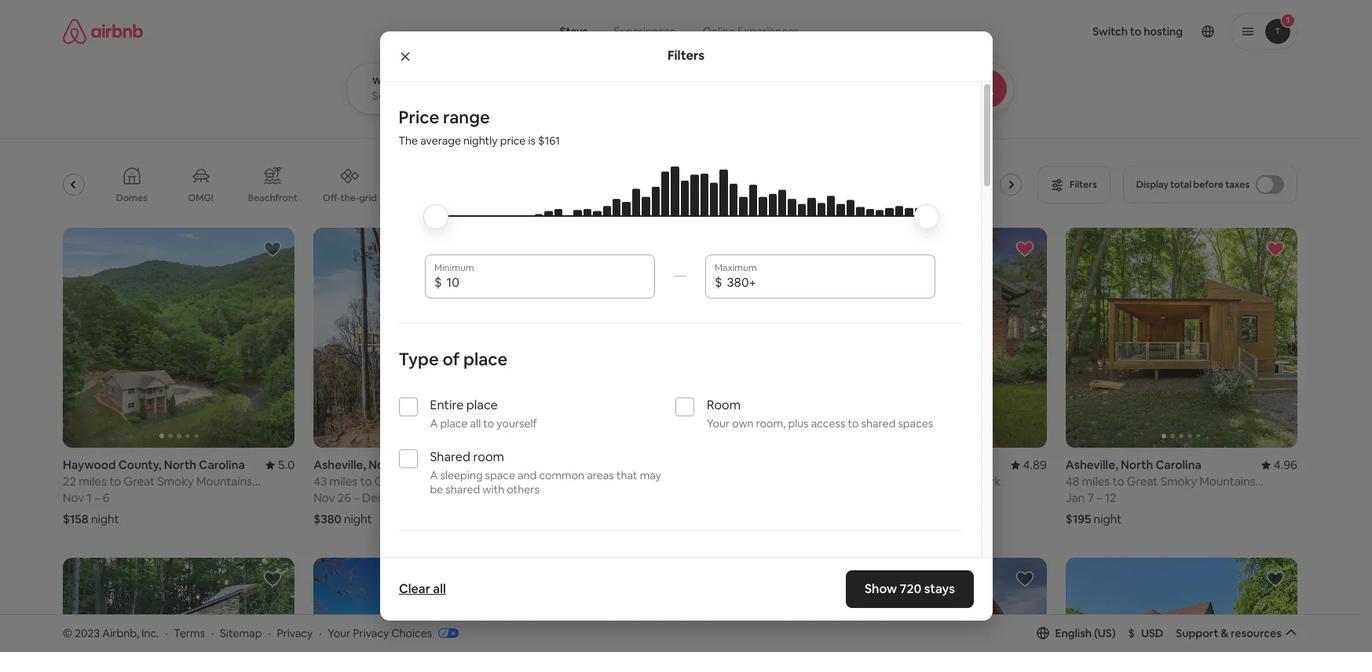 Task type: locate. For each thing, give the bounding box(es) containing it.
english (us) button
[[1037, 626, 1116, 640]]

your privacy choices
[[328, 626, 432, 640]]

nov down '43'
[[314, 491, 335, 505]]

farms
[[767, 192, 794, 204]]

park
[[729, 474, 752, 489], [977, 474, 1001, 489], [110, 489, 134, 504], [361, 489, 384, 504], [1113, 489, 1137, 504]]

map
[[675, 557, 698, 571]]

national inside west columbia, south carolina 23 miles to congaree national park
[[681, 474, 726, 489]]

Where field
[[372, 89, 578, 103]]

0 vertical spatial shared
[[861, 416, 896, 430]]

show left 720 at bottom right
[[865, 581, 897, 597]]

carolina
[[199, 458, 245, 472], [404, 458, 450, 472], [690, 458, 736, 472], [1156, 458, 1202, 472]]

0 vertical spatial a
[[430, 416, 438, 430]]

terms · sitemap · privacy
[[174, 626, 313, 640]]

2 great from the left
[[375, 474, 406, 489]]

1 left 6 in the left of the page
[[87, 491, 92, 505]]

3 great from the left
[[1127, 474, 1158, 489]]

0 horizontal spatial night
[[91, 512, 119, 527]]

4 · from the left
[[319, 626, 322, 640]]

1 great from the left
[[124, 474, 155, 489]]

amazing left pools
[[897, 192, 936, 204]]

nightly
[[463, 134, 498, 148]]

1
[[87, 491, 92, 505], [387, 491, 392, 505]]

4 carolina from the left
[[1156, 458, 1202, 472]]

– inside nov 1 – 6 $158 night
[[94, 491, 100, 505]]

show left map
[[644, 557, 672, 571]]

– inside nov 26 – dec 1 $380 night
[[354, 491, 360, 505]]

0 horizontal spatial shared
[[446, 482, 480, 496]]

1 horizontal spatial your
[[707, 416, 730, 430]]

miles inside west columbia, south carolina 23 miles to congaree national park
[[580, 474, 608, 489]]

all up room
[[470, 416, 481, 430]]

1 horizontal spatial nov
[[314, 491, 335, 505]]

2 carolina from the left
[[404, 458, 450, 472]]

nov down 22
[[63, 491, 84, 505]]

shared
[[861, 416, 896, 430], [446, 482, 480, 496]]

0 horizontal spatial 1
[[87, 491, 92, 505]]

miles right 17
[[829, 474, 857, 489]]

1 – from the left
[[94, 491, 100, 505]]

what can we help you find? tab list
[[547, 16, 689, 47]]

jan
[[1066, 491, 1085, 505]]

4.89 out of 5 average rating image
[[1011, 458, 1047, 472]]

3 miles from the left
[[580, 474, 608, 489]]

congaree down spaces
[[874, 474, 928, 489]]

experiences button
[[601, 16, 689, 47]]

night down 26 on the bottom of the page
[[344, 512, 372, 527]]

1 horizontal spatial show
[[865, 581, 897, 597]]

where
[[372, 75, 402, 87]]

0 horizontal spatial north
[[164, 458, 197, 472]]

miles down west
[[580, 474, 608, 489]]

0 horizontal spatial congaree
[[625, 474, 679, 489]]

1 horizontal spatial $
[[715, 274, 722, 291]]

a down the "shared"
[[430, 468, 438, 482]]

$ for $ text field
[[434, 274, 442, 291]]

1 horizontal spatial asheville,
[[1066, 458, 1118, 472]]

views
[[59, 191, 85, 204]]

0 vertical spatial all
[[470, 416, 481, 430]]

2 night from the left
[[344, 512, 372, 527]]

shared inside shared room a sleeping space and common areas that may be shared with others
[[446, 482, 480, 496]]

pools
[[938, 192, 963, 204]]

price
[[399, 106, 439, 128]]

nov inside nov 26 – dec 1 $380 night
[[314, 491, 335, 505]]

choices
[[392, 626, 432, 640]]

– for dec
[[354, 491, 360, 505]]

1 north from the left
[[164, 458, 197, 472]]

night inside jan 7 – 12 $195 night
[[1094, 512, 1122, 527]]

privacy
[[277, 626, 313, 640], [353, 626, 389, 640]]

3 carolina from the left
[[690, 458, 736, 472]]

1 horizontal spatial and
[[518, 468, 537, 482]]

0 horizontal spatial mountains
[[196, 474, 252, 489]]

to up 12
[[1113, 474, 1125, 489]]

night for nov 1 – 6 $158 night
[[91, 512, 119, 527]]

1 experiences from the left
[[614, 24, 676, 38]]

1 horizontal spatial experiences
[[738, 24, 799, 38]]

23
[[564, 474, 578, 489]]

– left 6 in the left of the page
[[94, 491, 100, 505]]

· left privacy "link"
[[268, 626, 271, 640]]

space
[[485, 468, 515, 482]]

smoky for 43
[[408, 474, 445, 489]]

1 mountains from the left
[[196, 474, 252, 489]]

2 mountains from the left
[[447, 474, 503, 489]]

add to wishlist: horse shoe, north carolina image
[[263, 570, 282, 589]]

north inside asheville, north carolina 48 miles to great smoky mountains national park
[[1121, 458, 1153, 472]]

north inside haywood county, north carolina 22 miles to great smoky mountains national park
[[164, 458, 197, 472]]

1 horizontal spatial congaree
[[874, 474, 928, 489]]

· right inc.
[[165, 626, 168, 640]]

asheville, inside asheville, north carolina 43 miles to great smoky mountains national park
[[314, 458, 366, 472]]

to inside asheville, north carolina 48 miles to great smoky mountains national park
[[1113, 474, 1125, 489]]

$
[[434, 274, 442, 291], [715, 274, 722, 291], [1129, 626, 1135, 640]]

3 night from the left
[[1094, 512, 1122, 527]]

2 horizontal spatial great
[[1127, 474, 1158, 489]]

2 horizontal spatial –
[[1097, 491, 1103, 505]]

experiences right online
[[738, 24, 799, 38]]

show for show 720 stays
[[865, 581, 897, 597]]

1 horizontal spatial all
[[470, 416, 481, 430]]

show 720 stays link
[[846, 570, 974, 608]]

5 miles from the left
[[1082, 474, 1110, 489]]

1 horizontal spatial smoky
[[408, 474, 445, 489]]

17 miles to congaree national park
[[815, 474, 1001, 489]]

2 horizontal spatial mountains
[[1200, 474, 1256, 489]]

to inside haywood county, north carolina 22 miles to great smoky mountains national park
[[109, 474, 121, 489]]

asheville, inside asheville, north carolina 48 miles to great smoky mountains national park
[[1066, 458, 1118, 472]]

2 asheville, from the left
[[1066, 458, 1118, 472]]

·
[[165, 626, 168, 640], [211, 626, 214, 640], [268, 626, 271, 640], [319, 626, 322, 640]]

mountains for 43 miles to great smoky mountains national park
[[447, 474, 503, 489]]

3 north from the left
[[1121, 458, 1153, 472]]

0 horizontal spatial smoky
[[157, 474, 194, 489]]

smoky for 48
[[1161, 474, 1197, 489]]

1 miles from the left
[[79, 474, 107, 489]]

stays
[[560, 24, 588, 38]]

1 a from the top
[[430, 416, 438, 430]]

night down 6 in the left of the page
[[91, 512, 119, 527]]

carolina inside asheville, north carolina 48 miles to great smoky mountains national park
[[1156, 458, 1202, 472]]

national inside haywood county, north carolina 22 miles to great smoky mountains national park
[[63, 489, 108, 504]]

a down entire
[[430, 416, 438, 430]]

1 horizontal spatial mountains
[[447, 474, 503, 489]]

asheville, for 43
[[314, 458, 366, 472]]

place down entire
[[440, 416, 468, 430]]

nov inside nov 1 – 6 $158 night
[[63, 491, 84, 505]]

and right space
[[518, 468, 537, 482]]

– inside jan 7 – 12 $195 night
[[1097, 491, 1103, 505]]

2 horizontal spatial north
[[1121, 458, 1153, 472]]

west columbia, south carolina 23 miles to congaree national park
[[564, 458, 752, 489]]

to right 17
[[860, 474, 871, 489]]

1 horizontal spatial great
[[375, 474, 406, 489]]

– for 6
[[94, 491, 100, 505]]

north inside asheville, north carolina 43 miles to great smoky mountains national park
[[369, 458, 401, 472]]

miles inside asheville, north carolina 48 miles to great smoky mountains national park
[[1082, 474, 1110, 489]]

1 congaree from the left
[[625, 474, 679, 489]]

north
[[164, 458, 197, 472], [369, 458, 401, 472], [1121, 458, 1153, 472]]

2 congaree from the left
[[874, 474, 928, 489]]

amazing
[[18, 191, 57, 204], [897, 192, 936, 204]]

a for entire place
[[430, 416, 438, 430]]

0 vertical spatial and
[[518, 468, 537, 482]]

1 vertical spatial show
[[865, 581, 897, 597]]

0 horizontal spatial and
[[458, 555, 489, 577]]

to right access
[[848, 416, 859, 430]]

1 asheville, from the left
[[314, 458, 366, 472]]

1 carolina from the left
[[199, 458, 245, 472]]

is
[[528, 134, 536, 148]]

congaree
[[625, 474, 679, 489], [874, 474, 928, 489]]

1 horizontal spatial north
[[369, 458, 401, 472]]

miles up '7'
[[1082, 474, 1110, 489]]

all
[[470, 416, 481, 430], [433, 581, 446, 597]]

type of place
[[399, 348, 508, 370]]

1 smoky from the left
[[157, 474, 194, 489]]

· right privacy "link"
[[319, 626, 322, 640]]

place right of
[[463, 348, 508, 370]]

1 horizontal spatial 1
[[387, 491, 392, 505]]

room
[[707, 397, 741, 413]]

a inside entire place a place all to yourself
[[430, 416, 438, 430]]

6
[[103, 491, 110, 505]]

to
[[483, 416, 494, 430], [848, 416, 859, 430], [109, 474, 121, 489], [360, 474, 372, 489], [611, 474, 623, 489], [860, 474, 871, 489], [1113, 474, 1125, 489]]

smoky inside asheville, north carolina 43 miles to great smoky mountains national park
[[408, 474, 445, 489]]

carolina inside west columbia, south carolina 23 miles to congaree national park
[[690, 458, 736, 472]]

miles up 26 on the bottom of the page
[[330, 474, 358, 489]]

north right county,
[[164, 458, 197, 472]]

miles down haywood
[[79, 474, 107, 489]]

1 horizontal spatial night
[[344, 512, 372, 527]]

inc.
[[141, 626, 159, 640]]

show 720 stays
[[865, 581, 955, 597]]

experiences
[[614, 24, 676, 38], [738, 24, 799, 38]]

0 vertical spatial your
[[707, 416, 730, 430]]

clear
[[399, 581, 430, 597]]

and left 'beds'
[[458, 555, 489, 577]]

grid
[[359, 191, 377, 204]]

own
[[732, 416, 754, 430]]

show inside button
[[644, 557, 672, 571]]

0 horizontal spatial nov
[[63, 491, 84, 505]]

night inside nov 1 – 6 $158 night
[[91, 512, 119, 527]]

1 right dec
[[387, 491, 392, 505]]

night down 12
[[1094, 512, 1122, 527]]

support
[[1176, 626, 1219, 640]]

carolina inside asheville, north carolina 43 miles to great smoky mountains national park
[[404, 458, 450, 472]]

lake
[[839, 192, 860, 204]]

miles
[[79, 474, 107, 489], [330, 474, 358, 489], [580, 474, 608, 489], [829, 474, 857, 489], [1082, 474, 1110, 489]]

show map
[[644, 557, 698, 571]]

none search field containing stays
[[346, 0, 1057, 115]]

to up 6 in the left of the page
[[109, 474, 121, 489]]

22
[[63, 474, 76, 489]]

amazing for amazing views
[[18, 191, 57, 204]]

1 horizontal spatial shared
[[861, 416, 896, 430]]

2 horizontal spatial night
[[1094, 512, 1122, 527]]

mountains inside asheville, north carolina 43 miles to great smoky mountains national park
[[447, 474, 503, 489]]

columbia,
[[596, 458, 652, 472]]

0 horizontal spatial your
[[328, 626, 351, 640]]

2 north from the left
[[369, 458, 401, 472]]

filters
[[668, 48, 705, 64]]

add to wishlist: canton, north carolina image
[[1016, 570, 1034, 589]]

2 miles from the left
[[330, 474, 358, 489]]

remove from wishlist: west columbia, south carolina image
[[765, 240, 784, 258]]

beachfront
[[248, 192, 298, 204]]

north up dec
[[369, 458, 401, 472]]

17
[[815, 474, 826, 489]]

1 vertical spatial your
[[328, 626, 351, 640]]

english
[[1055, 626, 1092, 640]]

experiences up filters
[[614, 24, 676, 38]]

place right entire
[[466, 397, 498, 413]]

show inside "filters" dialog
[[865, 581, 897, 597]]

1 1 from the left
[[87, 491, 92, 505]]

shared right the be
[[446, 482, 480, 496]]

1 vertical spatial shared
[[446, 482, 480, 496]]

to up dec
[[360, 474, 372, 489]]

north for asheville, north carolina 48 miles to great smoky mountains national park
[[1121, 458, 1153, 472]]

your inside room your own room, plus access to shared spaces
[[707, 416, 730, 430]]

– right '7'
[[1097, 491, 1103, 505]]

may
[[640, 468, 661, 482]]

clear all button
[[391, 573, 454, 605]]

0 horizontal spatial experiences
[[614, 24, 676, 38]]

support & resources
[[1176, 626, 1282, 640]]

1 horizontal spatial privacy
[[353, 626, 389, 640]]

privacy right "sitemap" link
[[277, 626, 313, 640]]

1 vertical spatial all
[[433, 581, 446, 597]]

privacy left the choices at the bottom left of the page
[[353, 626, 389, 640]]

experiences inside button
[[614, 24, 676, 38]]

group
[[18, 154, 1032, 215], [63, 228, 295, 448], [314, 228, 777, 448], [333, 228, 1028, 448], [815, 228, 1047, 448], [1066, 228, 1298, 448], [63, 558, 295, 652], [314, 558, 545, 652], [564, 558, 796, 652], [815, 558, 1047, 652], [1066, 558, 1298, 652]]

add to wishlist: asheville, north carolina image
[[514, 240, 533, 258]]

asheville, up 48
[[1066, 458, 1118, 472]]

2 – from the left
[[354, 491, 360, 505]]

to down columbia,
[[611, 474, 623, 489]]

3 smoky from the left
[[1161, 474, 1197, 489]]

smoky inside asheville, north carolina 48 miles to great smoky mountains national park
[[1161, 474, 1197, 489]]

0 horizontal spatial show
[[644, 557, 672, 571]]

1 · from the left
[[165, 626, 168, 640]]

night inside nov 26 – dec 1 $380 night
[[344, 512, 372, 527]]

rooms and beds
[[399, 555, 533, 577]]

amazing left views
[[18, 191, 57, 204]]

0 vertical spatial show
[[644, 557, 672, 571]]

3 mountains from the left
[[1200, 474, 1256, 489]]

2 smoky from the left
[[408, 474, 445, 489]]

0 horizontal spatial $
[[434, 274, 442, 291]]

mountains inside asheville, north carolina 48 miles to great smoky mountains national park
[[1200, 474, 1256, 489]]

0 horizontal spatial all
[[433, 581, 446, 597]]

2 a from the top
[[430, 468, 438, 482]]

terms
[[174, 626, 205, 640]]

3 – from the left
[[1097, 491, 1103, 505]]

asheville, up '43'
[[314, 458, 366, 472]]

great inside haywood county, north carolina 22 miles to great smoky mountains national park
[[124, 474, 155, 489]]

north up jan 7 – 12 $195 night
[[1121, 458, 1153, 472]]

nov for 22
[[63, 491, 84, 505]]

0 horizontal spatial great
[[124, 474, 155, 489]]

0 horizontal spatial privacy
[[277, 626, 313, 640]]

off-
[[323, 191, 341, 204]]

great inside asheville, north carolina 43 miles to great smoky mountains national park
[[375, 474, 406, 489]]

filters dialog
[[380, 31, 993, 652]]

your down room
[[707, 416, 730, 430]]

miles inside asheville, north carolina 43 miles to great smoky mountains national park
[[330, 474, 358, 489]]

2 nov from the left
[[314, 491, 335, 505]]

dec
[[362, 491, 384, 505]]

1 vertical spatial a
[[430, 468, 438, 482]]

1 horizontal spatial –
[[354, 491, 360, 505]]

2 1 from the left
[[387, 491, 392, 505]]

1 horizontal spatial amazing
[[897, 192, 936, 204]]

night for jan 7 – 12 $195 night
[[1094, 512, 1122, 527]]

None search field
[[346, 0, 1057, 115]]

congaree down south
[[625, 474, 679, 489]]

great inside asheville, north carolina 48 miles to great smoky mountains national park
[[1127, 474, 1158, 489]]

your
[[707, 416, 730, 430], [328, 626, 351, 640]]

and inside shared room a sleeping space and common areas that may be shared with others
[[518, 468, 537, 482]]

beds
[[493, 555, 533, 577]]

all right clear
[[433, 581, 446, 597]]

$380
[[314, 512, 342, 527]]

a inside shared room a sleeping space and common areas that may be shared with others
[[430, 468, 438, 482]]

12
[[1105, 491, 1117, 505]]

show
[[644, 557, 672, 571], [865, 581, 897, 597]]

shared left spaces
[[861, 416, 896, 430]]

1 nov from the left
[[63, 491, 84, 505]]

smoky
[[157, 474, 194, 489], [408, 474, 445, 489], [1161, 474, 1197, 489]]

areas
[[587, 468, 614, 482]]

your right privacy "link"
[[328, 626, 351, 640]]

2 horizontal spatial smoky
[[1161, 474, 1197, 489]]

1 night from the left
[[91, 512, 119, 527]]

clear all
[[399, 581, 446, 597]]

amazing pools
[[897, 192, 963, 204]]

add to wishlist: haywood county, north carolina image
[[263, 240, 282, 258]]

0 horizontal spatial amazing
[[18, 191, 57, 204]]

· right terms link
[[211, 626, 214, 640]]

castles
[[695, 192, 728, 204]]

mountains inside haywood county, north carolina 22 miles to great smoky mountains national park
[[196, 474, 252, 489]]

– right 26 on the bottom of the page
[[354, 491, 360, 505]]

0 horizontal spatial asheville,
[[314, 458, 366, 472]]

omg!
[[188, 192, 214, 204]]

to left yourself
[[483, 416, 494, 430]]

0 horizontal spatial –
[[94, 491, 100, 505]]

park inside asheville, north carolina 48 miles to great smoky mountains national park
[[1113, 489, 1137, 504]]

mountains for 48 miles to great smoky mountains national park
[[1200, 474, 1256, 489]]



Task type: vqa. For each thing, say whether or not it's contained in the screenshot.
Sitemap link in the left bottom of the page
yes



Task type: describe. For each thing, give the bounding box(es) containing it.
online experiences link
[[689, 16, 813, 47]]

amazing for amazing pools
[[897, 192, 936, 204]]

of
[[443, 348, 460, 370]]

room your own room, plus access to shared spaces
[[707, 397, 933, 430]]

4.96
[[1274, 458, 1298, 472]]

online
[[703, 24, 735, 38]]

amazing views
[[18, 191, 85, 204]]

great for 48
[[1127, 474, 1158, 489]]

room,
[[756, 416, 786, 430]]

5.0
[[278, 458, 295, 472]]

remove from wishlist: columbia, south carolina image
[[1016, 240, 1034, 258]]

shared
[[430, 448, 471, 465]]

smoky inside haywood county, north carolina 22 miles to great smoky mountains national park
[[157, 474, 194, 489]]

to inside west columbia, south carolina 23 miles to congaree national park
[[611, 474, 623, 489]]

total
[[1171, 178, 1192, 191]]

room
[[473, 448, 504, 465]]

jan 7 – 12 $195 night
[[1066, 491, 1122, 527]]

$195
[[1066, 512, 1091, 527]]

2 experiences from the left
[[738, 24, 799, 38]]

720
[[900, 581, 921, 597]]

park inside asheville, north carolina 43 miles to great smoky mountains national park
[[361, 489, 384, 504]]

a for shared room
[[430, 468, 438, 482]]

airbnb,
[[102, 626, 139, 640]]

(us)
[[1094, 626, 1116, 640]]

resources
[[1231, 626, 1282, 640]]

usd
[[1141, 626, 1164, 640]]

be
[[430, 482, 443, 496]]

haywood county, north carolina 22 miles to great smoky mountains national park
[[63, 458, 252, 504]]

$ text field
[[727, 275, 926, 291]]

south
[[654, 458, 687, 472]]

5.0 out of 5 average rating image
[[265, 458, 295, 472]]

shared inside room your own room, plus access to shared spaces
[[861, 416, 896, 430]]

$ usd
[[1129, 626, 1164, 640]]

$ text field
[[447, 275, 646, 291]]

the
[[399, 134, 418, 148]]

to inside asheville, north carolina 43 miles to great smoky mountains national park
[[360, 474, 372, 489]]

2 privacy from the left
[[353, 626, 389, 640]]

most stays cost more than $95 per night. image
[[438, 167, 923, 260]]

© 2023 airbnb, inc. ·
[[63, 626, 168, 640]]

haywood
[[63, 458, 116, 472]]

4.98
[[522, 458, 545, 472]]

display
[[1136, 178, 1169, 191]]

43
[[314, 474, 327, 489]]

terms link
[[174, 626, 205, 640]]

that
[[617, 468, 638, 482]]

type
[[399, 348, 439, 370]]

2 · from the left
[[211, 626, 214, 640]]

others
[[507, 482, 540, 496]]

‎$161
[[538, 134, 560, 148]]

3 · from the left
[[268, 626, 271, 640]]

north for asheville, north carolina 43 miles to great smoky mountains national park
[[369, 458, 401, 472]]

display total before taxes
[[1136, 178, 1250, 191]]

nov for miles
[[314, 491, 335, 505]]

2023
[[75, 626, 100, 640]]

national inside asheville, north carolina 43 miles to great smoky mountains national park
[[314, 489, 358, 504]]

2 horizontal spatial $
[[1129, 626, 1135, 640]]

group containing amazing views
[[18, 154, 1032, 215]]

1 vertical spatial and
[[458, 555, 489, 577]]

support & resources button
[[1176, 626, 1298, 640]]

your inside 'your privacy choices' link
[[328, 626, 351, 640]]

4 miles from the left
[[829, 474, 857, 489]]

1 inside nov 1 – 6 $158 night
[[87, 491, 92, 505]]

congaree inside west columbia, south carolina 23 miles to congaree national park
[[625, 474, 679, 489]]

domes
[[116, 192, 148, 204]]

&
[[1221, 626, 1229, 640]]

$ for $ text box
[[715, 274, 722, 291]]

english (us)
[[1055, 626, 1116, 640]]

stays
[[924, 581, 955, 597]]

rooms
[[399, 555, 455, 577]]

1 inside nov 26 – dec 1 $380 night
[[387, 491, 392, 505]]

48
[[1066, 474, 1080, 489]]

off-the-grid
[[323, 191, 377, 204]]

1 privacy from the left
[[277, 626, 313, 640]]

lakefront
[[402, 192, 446, 204]]

4.96 out of 5 average rating image
[[1261, 458, 1298, 472]]

range
[[443, 106, 490, 128]]

2 vertical spatial place
[[440, 416, 468, 430]]

taxes
[[1226, 178, 1250, 191]]

stays tab panel
[[346, 63, 1057, 115]]

stays button
[[547, 16, 601, 47]]

0 vertical spatial place
[[463, 348, 508, 370]]

carolina inside haywood county, north carolina 22 miles to great smoky mountains national park
[[199, 458, 245, 472]]

add to wishlist: canton, north carolina image
[[1266, 570, 1285, 589]]

nov 26 – dec 1 $380 night
[[314, 491, 392, 527]]

display total before taxes button
[[1123, 166, 1298, 203]]

to inside entire place a place all to yourself
[[483, 416, 494, 430]]

great for 43
[[375, 474, 406, 489]]

west
[[564, 458, 593, 472]]

miles inside haywood county, north carolina 22 miles to great smoky mountains national park
[[79, 474, 107, 489]]

privacy link
[[277, 626, 313, 640]]

asheville, north carolina 48 miles to great smoky mountains national park
[[1066, 458, 1256, 504]]

asheville, north carolina 43 miles to great smoky mountains national park
[[314, 458, 503, 504]]

4.89
[[1023, 458, 1047, 472]]

1 vertical spatial place
[[466, 397, 498, 413]]

4.98 out of 5 average rating image
[[509, 458, 545, 472]]

park inside west columbia, south carolina 23 miles to congaree national park
[[729, 474, 752, 489]]

26
[[338, 491, 351, 505]]

remove from wishlist: asheville, north carolina image
[[1266, 240, 1285, 258]]

online experiences
[[703, 24, 799, 38]]

show for show map
[[644, 557, 672, 571]]

all inside entire place a place all to yourself
[[470, 416, 481, 430]]

before
[[1194, 178, 1224, 191]]

©
[[63, 626, 72, 640]]

asheville, for 48
[[1066, 458, 1118, 472]]

to inside room your own room, plus access to shared spaces
[[848, 416, 859, 430]]

show map button
[[628, 545, 732, 583]]

all inside button
[[433, 581, 446, 597]]

– for 12
[[1097, 491, 1103, 505]]

sleeping
[[440, 468, 483, 482]]

spaces
[[898, 416, 933, 430]]

sitemap link
[[220, 626, 262, 640]]

access
[[811, 416, 846, 430]]

county,
[[118, 458, 162, 472]]

luxe
[[999, 192, 1020, 204]]

profile element
[[838, 0, 1298, 63]]

with
[[483, 482, 505, 496]]

sitemap
[[220, 626, 262, 640]]

park inside haywood county, north carolina 22 miles to great smoky mountains national park
[[110, 489, 134, 504]]

national inside asheville, north carolina 48 miles to great smoky mountains national park
[[1066, 489, 1111, 504]]



